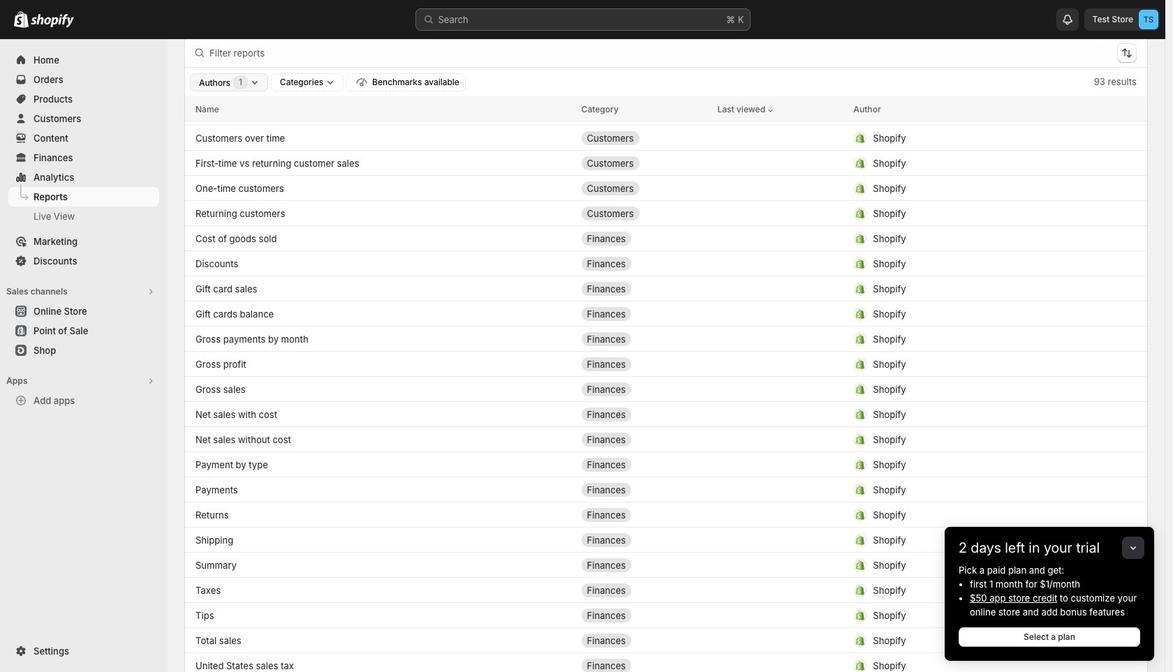 Task type: vqa. For each thing, say whether or not it's contained in the screenshot.
the middle to
no



Task type: describe. For each thing, give the bounding box(es) containing it.
13 row from the top
[[184, 276, 1149, 301]]

8 row from the top
[[184, 150, 1149, 175]]

17 row from the top
[[184, 377, 1149, 402]]

shopify image
[[31, 14, 74, 28]]

14 row from the top
[[184, 301, 1149, 326]]

5 row from the top
[[184, 96, 1149, 122]]

22 row from the top
[[184, 502, 1149, 528]]

4 row from the top
[[184, 75, 1149, 100]]

24 row from the top
[[184, 553, 1149, 578]]

Filter reports text field
[[210, 42, 1107, 64]]

shopify image
[[14, 11, 29, 28]]

6 row from the top
[[184, 100, 1149, 125]]

11 row from the top
[[184, 226, 1149, 251]]

15 row from the top
[[184, 326, 1149, 351]]

10 row from the top
[[184, 201, 1149, 226]]

2 row from the top
[[184, 24, 1149, 50]]

3 row from the top
[[184, 50, 1149, 75]]

23 row from the top
[[184, 528, 1149, 553]]

test store image
[[1140, 10, 1159, 29]]



Task type: locate. For each thing, give the bounding box(es) containing it.
9 row from the top
[[184, 175, 1149, 201]]

26 row from the top
[[184, 603, 1149, 628]]

7 row from the top
[[184, 125, 1149, 150]]

27 row from the top
[[184, 628, 1149, 653]]

cell
[[196, 1, 571, 23], [582, 1, 707, 23], [718, 1, 843, 23], [854, 1, 1104, 23], [582, 26, 707, 49], [718, 26, 843, 49], [854, 26, 1104, 49], [582, 51, 707, 74], [718, 51, 843, 74], [854, 51, 1104, 74], [582, 77, 707, 99], [718, 77, 843, 99], [854, 77, 1104, 99], [582, 102, 707, 124], [718, 102, 843, 124], [854, 102, 1104, 124], [582, 127, 707, 149], [718, 127, 843, 149], [854, 127, 1104, 149], [582, 152, 707, 174], [854, 152, 1104, 174], [582, 177, 707, 200], [718, 177, 843, 200], [854, 177, 1104, 200], [582, 202, 707, 225], [854, 202, 1104, 225], [582, 227, 707, 250], [718, 227, 843, 250], [854, 227, 1104, 250], [582, 253, 707, 275], [854, 253, 1104, 275], [582, 278, 707, 300], [718, 278, 843, 300], [854, 278, 1104, 300], [582, 303, 707, 325], [854, 303, 1104, 325], [582, 328, 707, 350], [718, 328, 843, 350], [854, 328, 1104, 350], [582, 353, 707, 376], [854, 353, 1104, 376], [582, 378, 707, 401], [718, 378, 843, 401], [854, 378, 1104, 401], [582, 404, 707, 426], [854, 404, 1104, 426], [582, 429, 707, 451], [718, 429, 843, 451], [854, 429, 1104, 451], [582, 454, 707, 476], [854, 454, 1104, 476], [582, 479, 707, 501], [718, 479, 843, 501], [854, 479, 1104, 501], [582, 504, 707, 527], [854, 504, 1104, 527], [582, 529, 707, 552], [718, 529, 843, 552], [854, 529, 1104, 552], [582, 554, 707, 577], [854, 554, 1104, 577], [582, 580, 707, 602], [718, 580, 843, 602], [854, 580, 1104, 602], [582, 605, 707, 627], [854, 605, 1104, 627], [582, 630, 707, 652], [718, 630, 843, 652], [854, 630, 1104, 652], [582, 655, 707, 673], [854, 655, 1104, 673]]

19 row from the top
[[184, 427, 1149, 452]]

21 row from the top
[[184, 477, 1149, 502]]

row
[[184, 0, 1149, 24], [184, 24, 1149, 50], [184, 50, 1149, 75], [184, 75, 1149, 100], [184, 96, 1149, 122], [184, 100, 1149, 125], [184, 125, 1149, 150], [184, 150, 1149, 175], [184, 175, 1149, 201], [184, 201, 1149, 226], [184, 226, 1149, 251], [184, 251, 1149, 276], [184, 276, 1149, 301], [184, 301, 1149, 326], [184, 326, 1149, 351], [184, 351, 1149, 377], [184, 377, 1149, 402], [184, 402, 1149, 427], [184, 427, 1149, 452], [184, 452, 1149, 477], [184, 477, 1149, 502], [184, 502, 1149, 528], [184, 528, 1149, 553], [184, 553, 1149, 578], [184, 578, 1149, 603], [184, 603, 1149, 628], [184, 628, 1149, 653], [184, 653, 1149, 673]]

25 row from the top
[[184, 578, 1149, 603]]

12 row from the top
[[184, 251, 1149, 276]]

20 row from the top
[[184, 452, 1149, 477]]

16 row from the top
[[184, 351, 1149, 377]]

18 row from the top
[[184, 402, 1149, 427]]

1 row from the top
[[184, 0, 1149, 24]]

28 row from the top
[[184, 653, 1149, 673]]



